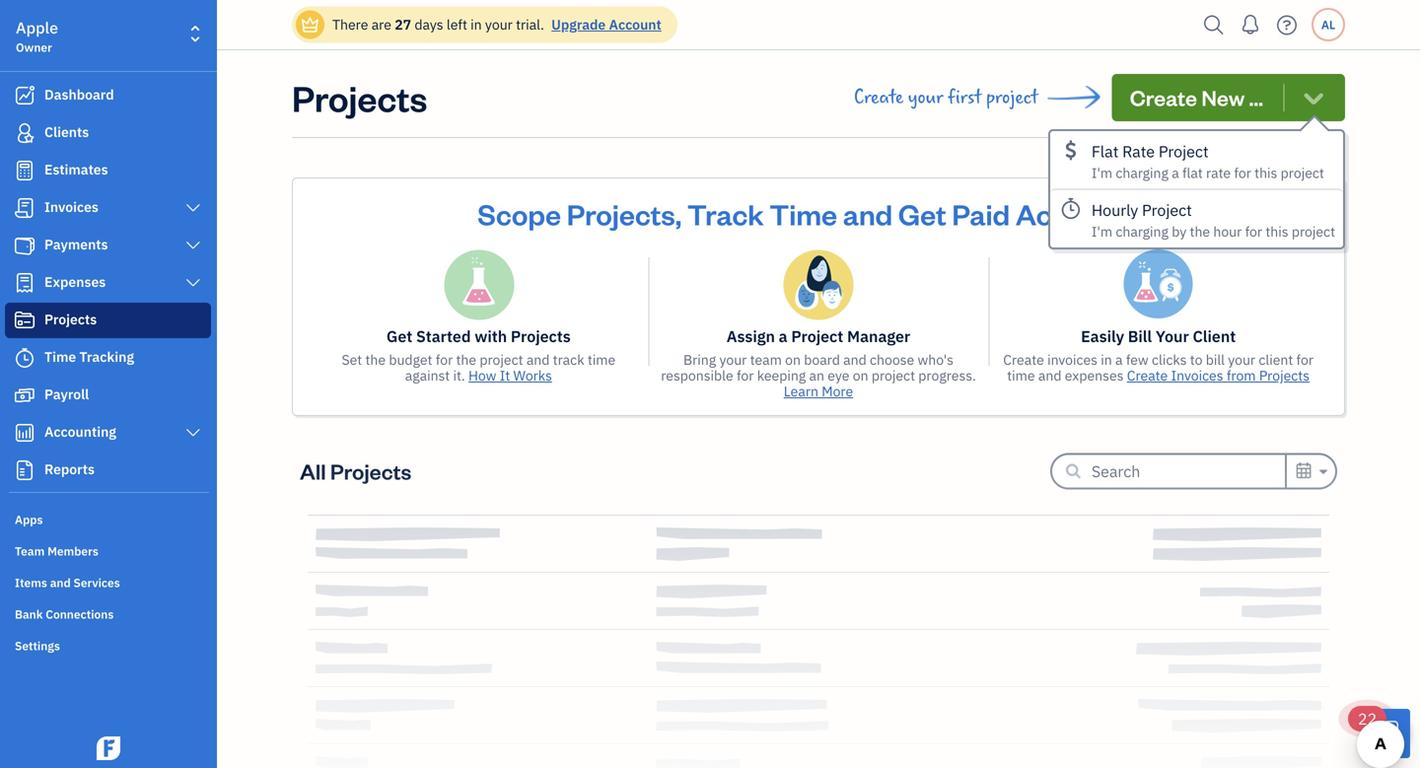 Task type: describe. For each thing, give the bounding box(es) containing it.
settings link
[[5, 630, 211, 660]]

team
[[15, 544, 45, 559]]

and inside the assign a project manager bring your team on board and choose who's responsible for keeping an eye on project progress. learn more
[[844, 351, 867, 369]]

chevron large down image for accounting
[[184, 425, 202, 441]]

hour
[[1214, 222, 1242, 241]]

create invoices from projects
[[1127, 367, 1310, 385]]

rate
[[1207, 164, 1231, 182]]

team
[[750, 351, 782, 369]]

reports
[[44, 460, 95, 479]]

caretdown image
[[1317, 460, 1328, 484]]

there are 27 days left in your trial. upgrade account
[[332, 15, 662, 34]]

track
[[553, 351, 585, 369]]

easily
[[1081, 326, 1125, 347]]

22 button
[[1349, 706, 1411, 759]]

and inside create invoices in a few clicks to bill your client for time and expenses
[[1039, 367, 1062, 385]]

items and services
[[15, 575, 120, 591]]

upgrade account link
[[548, 15, 662, 34]]

flat rate project i'm charging a flat rate for this project
[[1092, 141, 1325, 182]]

your left trial.
[[485, 15, 513, 34]]

freshbooks image
[[93, 737, 124, 761]]

bank
[[15, 607, 43, 623]]

from
[[1227, 367, 1257, 385]]

expense image
[[13, 273, 37, 293]]

rate
[[1123, 141, 1155, 162]]

invoices
[[1048, 351, 1098, 369]]

project inside the hourly project i'm charging by the hour for this project
[[1292, 222, 1336, 241]]

Search text field
[[1092, 456, 1285, 487]]

all
[[300, 457, 326, 485]]

items
[[15, 575, 47, 591]]

team members link
[[5, 536, 211, 565]]

payments
[[44, 235, 108, 254]]

accurately
[[1016, 195, 1160, 232]]

choose
[[870, 351, 915, 369]]

it.
[[453, 367, 465, 385]]

who's
[[918, 351, 954, 369]]

client image
[[13, 123, 37, 143]]

manager
[[848, 326, 911, 347]]

search image
[[1199, 10, 1230, 40]]

your left first
[[908, 87, 944, 109]]

services
[[73, 575, 120, 591]]

projects down there
[[292, 74, 428, 121]]

learn
[[784, 382, 819, 401]]

and inside main element
[[50, 575, 71, 591]]

set
[[342, 351, 362, 369]]

notifications image
[[1235, 5, 1267, 44]]

0 horizontal spatial the
[[366, 351, 386, 369]]

time inside set the budget for the project and track time against it.
[[588, 351, 616, 369]]

invoice image
[[13, 198, 37, 218]]

a inside the assign a project manager bring your team on board and choose who's responsible for keeping an eye on project progress. learn more
[[779, 326, 788, 347]]

27
[[395, 15, 411, 34]]

a inside create invoices in a few clicks to bill your client for time and expenses
[[1116, 351, 1123, 369]]

0 horizontal spatial in
[[471, 15, 482, 34]]

chevron large down image for expenses
[[184, 275, 202, 291]]

bank connections
[[15, 607, 114, 623]]

few
[[1127, 351, 1149, 369]]

project inside the assign a project manager bring your team on board and choose who's responsible for keeping an eye on project progress. learn more
[[872, 367, 916, 385]]

1 horizontal spatial the
[[456, 351, 477, 369]]

bill
[[1128, 326, 1152, 347]]

works
[[514, 367, 552, 385]]

create invoices in a few clicks to bill your client for time and expenses
[[1004, 351, 1314, 385]]

account
[[609, 15, 662, 34]]

get started with projects
[[387, 326, 571, 347]]

are
[[372, 15, 392, 34]]

dashboard
[[44, 85, 114, 104]]

projects,
[[567, 195, 682, 232]]

chevron large down image for invoices
[[184, 200, 202, 216]]

new
[[1202, 83, 1245, 111]]

flat
[[1183, 164, 1203, 182]]

tracking
[[79, 348, 134, 366]]

there
[[332, 15, 368, 34]]

hourly project i'm charging by the hour for this project
[[1092, 200, 1336, 241]]

bring
[[684, 351, 716, 369]]

projects right from
[[1260, 367, 1310, 385]]

for inside the assign a project manager bring your team on board and choose who's responsible for keeping an eye on project progress. learn more
[[737, 367, 754, 385]]

eye
[[828, 367, 850, 385]]

bill
[[1206, 351, 1225, 369]]

i'm inside the hourly project i'm charging by the hour for this project
[[1092, 222, 1113, 241]]

budget
[[389, 351, 433, 369]]

projects link
[[5, 303, 211, 338]]

project for i'm
[[1159, 141, 1209, 162]]

progress.
[[919, 367, 977, 385]]

for inside flat rate project i'm charging a flat rate for this project
[[1235, 164, 1252, 182]]

this inside flat rate project i'm charging a flat rate for this project
[[1255, 164, 1278, 182]]

create for create new …
[[1130, 83, 1198, 111]]

more
[[822, 382, 854, 401]]

team members
[[15, 544, 98, 559]]

clients
[[44, 123, 89, 141]]

scope projects, track time and get paid accurately
[[478, 195, 1160, 232]]

create new … button
[[1113, 74, 1346, 121]]

for inside set the budget for the project and track time against it.
[[436, 351, 453, 369]]

your
[[1156, 326, 1190, 347]]

chevron large down image for payments
[[184, 238, 202, 254]]

al
[[1322, 17, 1336, 33]]

keeping
[[757, 367, 806, 385]]

project inside set the budget for the project and track time against it.
[[480, 351, 523, 369]]

…
[[1250, 83, 1264, 111]]

by
[[1172, 222, 1187, 241]]

and inside set the budget for the project and track time against it.
[[527, 351, 550, 369]]

trial.
[[516, 15, 544, 34]]

track
[[688, 195, 764, 232]]

al button
[[1312, 8, 1346, 41]]

money image
[[13, 386, 37, 406]]

project right first
[[987, 87, 1039, 109]]

easily bill your client
[[1081, 326, 1237, 347]]

paid
[[953, 195, 1010, 232]]

clicks
[[1152, 351, 1187, 369]]

projects right all
[[330, 457, 412, 485]]



Task type: locate. For each thing, give the bounding box(es) containing it.
expenses
[[44, 273, 106, 291]]

project down close icon
[[1292, 222, 1336, 241]]

and up assign a project manager image
[[843, 195, 893, 232]]

apple owner
[[16, 17, 58, 55]]

project down manager
[[872, 367, 916, 385]]

charging
[[1116, 164, 1169, 182], [1116, 222, 1169, 241]]

project up the board
[[792, 326, 844, 347]]

1 vertical spatial project
[[1143, 200, 1193, 221]]

dashboard image
[[13, 86, 37, 106]]

1 charging from the top
[[1116, 164, 1169, 182]]

create for create invoices in a few clicks to bill your client for time and expenses
[[1004, 351, 1045, 369]]

time inside "time tracking" link
[[44, 348, 76, 366]]

assign a project manager image
[[784, 250, 854, 321]]

1 chevron large down image from the top
[[184, 200, 202, 216]]

your inside the assign a project manager bring your team on board and choose who's responsible for keeping an eye on project progress. learn more
[[720, 351, 747, 369]]

for
[[1235, 164, 1252, 182], [1246, 222, 1263, 241], [436, 351, 453, 369], [1297, 351, 1314, 369], [737, 367, 754, 385]]

items and services link
[[5, 567, 211, 597]]

0 horizontal spatial time
[[588, 351, 616, 369]]

calendar image
[[1295, 459, 1313, 483]]

payroll link
[[5, 378, 211, 413]]

against
[[405, 367, 450, 385]]

on right eye
[[853, 367, 869, 385]]

for inside the hourly project i'm charging by the hour for this project
[[1246, 222, 1263, 241]]

the down get started with projects
[[456, 351, 477, 369]]

and right the board
[[844, 351, 867, 369]]

estimates
[[44, 160, 108, 179]]

for inside create invoices in a few clicks to bill your client for time and expenses
[[1297, 351, 1314, 369]]

create down bill
[[1127, 367, 1168, 385]]

payroll
[[44, 385, 89, 404]]

invoices
[[44, 198, 99, 216], [1172, 367, 1224, 385]]

in
[[471, 15, 482, 34], [1101, 351, 1113, 369]]

this right hour
[[1266, 222, 1289, 241]]

payments link
[[5, 228, 211, 263]]

create
[[1130, 83, 1198, 111], [854, 87, 904, 109], [1004, 351, 1045, 369], [1127, 367, 1168, 385]]

project up flat
[[1159, 141, 1209, 162]]

time tracking link
[[5, 340, 211, 376]]

this
[[1255, 164, 1278, 182], [1266, 222, 1289, 241]]

0 vertical spatial this
[[1255, 164, 1278, 182]]

the inside the hourly project i'm charging by the hour for this project
[[1190, 222, 1211, 241]]

your inside create invoices in a few clicks to bill your client for time and expenses
[[1229, 351, 1256, 369]]

accounting link
[[5, 415, 211, 451]]

create for create your first project
[[854, 87, 904, 109]]

for left keeping
[[737, 367, 754, 385]]

board
[[804, 351, 840, 369]]

time up assign a project manager image
[[770, 195, 838, 232]]

project down with
[[480, 351, 523, 369]]

this inside the hourly project i'm charging by the hour for this project
[[1266, 222, 1289, 241]]

and right items
[[50, 575, 71, 591]]

the
[[1190, 222, 1211, 241], [366, 351, 386, 369], [456, 351, 477, 369]]

chevron large down image
[[184, 200, 202, 216], [184, 238, 202, 254]]

22
[[1359, 709, 1378, 730]]

owner
[[16, 39, 52, 55]]

a left few
[[1116, 351, 1123, 369]]

project image
[[13, 311, 37, 331]]

accounting
[[44, 423, 116, 441]]

first
[[948, 87, 982, 109]]

days
[[415, 15, 444, 34]]

create your first project
[[854, 87, 1039, 109]]

bank connections link
[[5, 599, 211, 628]]

0 vertical spatial chevron large down image
[[184, 275, 202, 291]]

1 horizontal spatial a
[[1116, 351, 1123, 369]]

0 vertical spatial charging
[[1116, 164, 1169, 182]]

client
[[1193, 326, 1237, 347]]

create inside create invoices in a few clicks to bill your client for time and expenses
[[1004, 351, 1045, 369]]

0 vertical spatial time
[[770, 195, 838, 232]]

create for create invoices from projects
[[1127, 367, 1168, 385]]

apps link
[[5, 504, 211, 534]]

0 vertical spatial project
[[1159, 141, 1209, 162]]

clients link
[[5, 115, 211, 151]]

0 horizontal spatial time
[[44, 348, 76, 366]]

get left paid
[[899, 195, 947, 232]]

how it works
[[469, 367, 552, 385]]

time left "invoices"
[[1008, 367, 1036, 385]]

chart image
[[13, 423, 37, 443]]

project
[[987, 87, 1039, 109], [1281, 164, 1325, 182], [1292, 222, 1336, 241], [480, 351, 523, 369], [872, 367, 916, 385]]

report image
[[13, 461, 37, 480]]

2 horizontal spatial a
[[1172, 164, 1180, 182]]

project
[[1159, 141, 1209, 162], [1143, 200, 1193, 221], [792, 326, 844, 347]]

project up by
[[1143, 200, 1193, 221]]

1 vertical spatial chevron large down image
[[184, 238, 202, 254]]

time
[[770, 195, 838, 232], [44, 348, 76, 366]]

1 horizontal spatial in
[[1101, 351, 1113, 369]]

on right "team"
[[786, 351, 801, 369]]

0 horizontal spatial invoices
[[44, 198, 99, 216]]

apple
[[16, 17, 58, 38]]

invoices inside main element
[[44, 198, 99, 216]]

charging inside flat rate project i'm charging a flat rate for this project
[[1116, 164, 1169, 182]]

the right the set
[[366, 351, 386, 369]]

1 horizontal spatial get
[[899, 195, 947, 232]]

get up budget
[[387, 326, 413, 347]]

chevron large down image inside payments link
[[184, 238, 202, 254]]

to
[[1191, 351, 1203, 369]]

a inside flat rate project i'm charging a flat rate for this project
[[1172, 164, 1180, 182]]

apps
[[15, 512, 43, 528]]

time right timer icon
[[44, 348, 76, 366]]

i'm
[[1092, 164, 1113, 182], [1092, 222, 1113, 241]]

0 vertical spatial invoices
[[44, 198, 99, 216]]

project inside flat rate project i'm charging a flat rate for this project
[[1159, 141, 1209, 162]]

1 vertical spatial chevron large down image
[[184, 425, 202, 441]]

expenses
[[1065, 367, 1124, 385]]

1 vertical spatial invoices
[[1172, 367, 1224, 385]]

estimates link
[[5, 153, 211, 188]]

scope
[[478, 195, 561, 232]]

i'm inside flat rate project i'm charging a flat rate for this project
[[1092, 164, 1113, 182]]

for left it.
[[436, 351, 453, 369]]

main element
[[0, 0, 266, 769]]

chevron large down image inside expenses link
[[184, 275, 202, 291]]

it
[[500, 367, 510, 385]]

chevron large down image inside accounting link
[[184, 425, 202, 441]]

0 vertical spatial a
[[1172, 164, 1180, 182]]

project inside the assign a project manager bring your team on board and choose who's responsible for keeping an eye on project progress. learn more
[[792, 326, 844, 347]]

for right rate
[[1235, 164, 1252, 182]]

0 horizontal spatial on
[[786, 351, 801, 369]]

for right hour
[[1246, 222, 1263, 241]]

0 horizontal spatial get
[[387, 326, 413, 347]]

chevrondown image
[[1301, 84, 1328, 111]]

0 vertical spatial i'm
[[1092, 164, 1113, 182]]

this right rate
[[1255, 164, 1278, 182]]

chevron large down image up reports link
[[184, 425, 202, 441]]

easily bill your client image
[[1124, 250, 1193, 319]]

expenses link
[[5, 265, 211, 301]]

2 chevron large down image from the top
[[184, 425, 202, 441]]

a
[[1172, 164, 1180, 182], [779, 326, 788, 347], [1116, 351, 1123, 369]]

how
[[469, 367, 497, 385]]

projects down expenses
[[44, 310, 97, 329]]

on
[[786, 351, 801, 369], [853, 367, 869, 385]]

time inside create invoices in a few clicks to bill your client for time and expenses
[[1008, 367, 1036, 385]]

projects
[[292, 74, 428, 121], [44, 310, 97, 329], [511, 326, 571, 347], [1260, 367, 1310, 385], [330, 457, 412, 485]]

chevron large down image down estimates link
[[184, 200, 202, 216]]

0 vertical spatial in
[[471, 15, 482, 34]]

an
[[810, 367, 825, 385]]

go to help image
[[1272, 10, 1303, 40]]

responsible
[[661, 367, 734, 385]]

create inside dropdown button
[[1130, 83, 1198, 111]]

project inside the hourly project i'm charging by the hour for this project
[[1143, 200, 1193, 221]]

close image
[[1309, 191, 1332, 214]]

hourly
[[1092, 200, 1139, 221]]

in right the 'left'
[[471, 15, 482, 34]]

time right track on the left top of the page
[[588, 351, 616, 369]]

in inside create invoices in a few clicks to bill your client for time and expenses
[[1101, 351, 1113, 369]]

create left "invoices"
[[1004, 351, 1045, 369]]

settings
[[15, 638, 60, 654]]

timer image
[[13, 348, 37, 368]]

invoices link
[[5, 190, 211, 226]]

a left flat
[[1172, 164, 1180, 182]]

1 vertical spatial charging
[[1116, 222, 1169, 241]]

1 horizontal spatial time
[[1008, 367, 1036, 385]]

0 vertical spatial chevron large down image
[[184, 200, 202, 216]]

project inside flat rate project i'm charging a flat rate for this project
[[1281, 164, 1325, 182]]

and left the expenses
[[1039, 367, 1062, 385]]

2 vertical spatial a
[[1116, 351, 1123, 369]]

charging down the rate
[[1116, 164, 1169, 182]]

i'm down hourly
[[1092, 222, 1113, 241]]

2 vertical spatial project
[[792, 326, 844, 347]]

reports link
[[5, 453, 211, 488]]

a up "team"
[[779, 326, 788, 347]]

members
[[47, 544, 98, 559]]

assign
[[727, 326, 775, 347]]

1 vertical spatial time
[[44, 348, 76, 366]]

with
[[475, 326, 507, 347]]

estimate image
[[13, 161, 37, 181]]

1 horizontal spatial invoices
[[1172, 367, 1224, 385]]

0 vertical spatial get
[[899, 195, 947, 232]]

1 vertical spatial this
[[1266, 222, 1289, 241]]

client
[[1259, 351, 1294, 369]]

create up the rate
[[1130, 83, 1198, 111]]

started
[[416, 326, 471, 347]]

1 horizontal spatial time
[[770, 195, 838, 232]]

crown image
[[300, 14, 321, 35]]

in down easily
[[1101, 351, 1113, 369]]

1 chevron large down image from the top
[[184, 275, 202, 291]]

2 chevron large down image from the top
[[184, 238, 202, 254]]

your down assign
[[720, 351, 747, 369]]

chevron large down image up expenses link
[[184, 238, 202, 254]]

1 vertical spatial get
[[387, 326, 413, 347]]

projects inside main element
[[44, 310, 97, 329]]

payment image
[[13, 236, 37, 256]]

0 horizontal spatial a
[[779, 326, 788, 347]]

time
[[588, 351, 616, 369], [1008, 367, 1036, 385]]

chevron large down image inside "invoices" link
[[184, 200, 202, 216]]

upgrade
[[552, 15, 606, 34]]

your
[[485, 15, 513, 34], [908, 87, 944, 109], [720, 351, 747, 369], [1229, 351, 1256, 369]]

2 i'm from the top
[[1092, 222, 1113, 241]]

time tracking
[[44, 348, 134, 366]]

your right bill
[[1229, 351, 1256, 369]]

1 vertical spatial i'm
[[1092, 222, 1113, 241]]

connections
[[46, 607, 114, 623]]

2 charging from the top
[[1116, 222, 1169, 241]]

charging inside the hourly project i'm charging by the hour for this project
[[1116, 222, 1169, 241]]

set the budget for the project and track time against it.
[[342, 351, 616, 385]]

and
[[843, 195, 893, 232], [527, 351, 550, 369], [844, 351, 867, 369], [1039, 367, 1062, 385], [50, 575, 71, 591]]

for right client
[[1297, 351, 1314, 369]]

chevron large down image up projects link
[[184, 275, 202, 291]]

1 i'm from the top
[[1092, 164, 1113, 182]]

chevron large down image
[[184, 275, 202, 291], [184, 425, 202, 441]]

1 vertical spatial in
[[1101, 351, 1113, 369]]

i'm down flat
[[1092, 164, 1113, 182]]

projects up track on the left top of the page
[[511, 326, 571, 347]]

the right by
[[1190, 222, 1211, 241]]

dashboard link
[[5, 78, 211, 113]]

project for manager
[[792, 326, 844, 347]]

flat
[[1092, 141, 1119, 162]]

and left track on the left top of the page
[[527, 351, 550, 369]]

create left first
[[854, 87, 904, 109]]

get started with projects image
[[443, 250, 514, 321]]

1 horizontal spatial on
[[853, 367, 869, 385]]

1 vertical spatial a
[[779, 326, 788, 347]]

2 horizontal spatial the
[[1190, 222, 1211, 241]]

charging down hourly
[[1116, 222, 1169, 241]]

project up close icon
[[1281, 164, 1325, 182]]



Task type: vqa. For each thing, say whether or not it's contained in the screenshot.
the Search icon
yes



